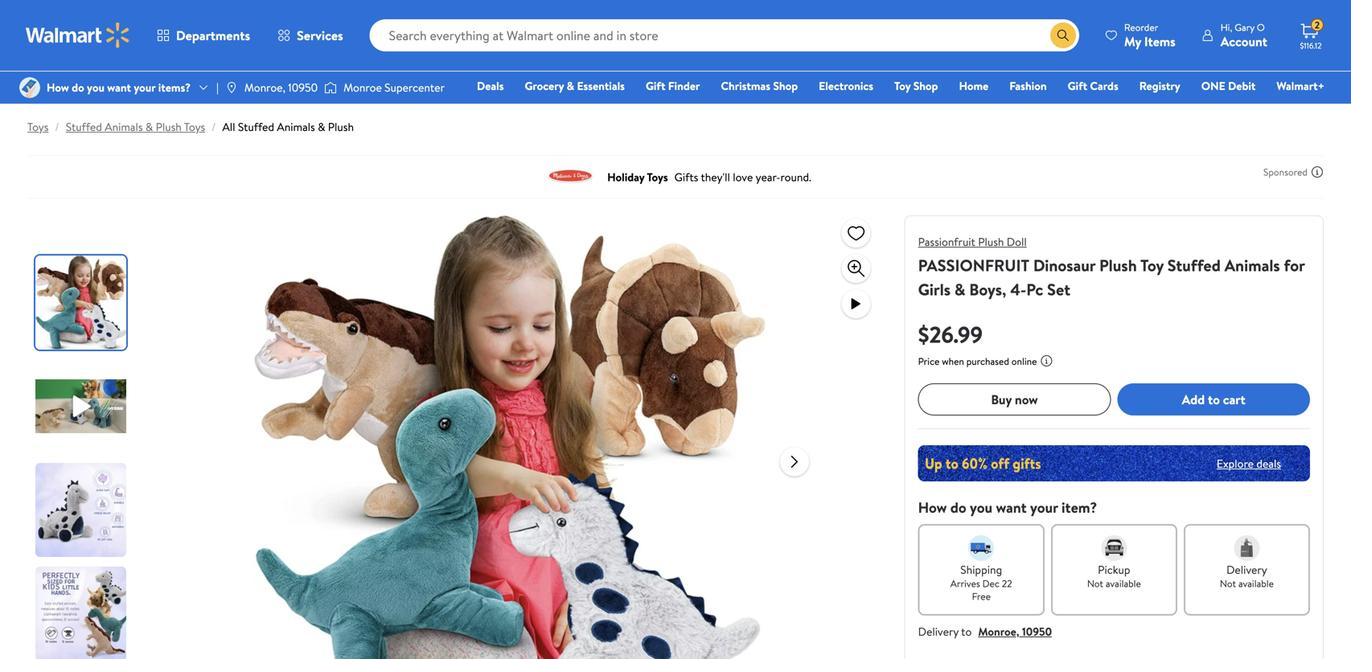 Task type: describe. For each thing, give the bounding box(es) containing it.
one
[[1202, 78, 1226, 94]]

toys link
[[27, 119, 49, 135]]

pc
[[1027, 278, 1044, 301]]

gift for gift cards
[[1068, 78, 1088, 94]]

shop for toy shop
[[914, 78, 939, 94]]

want for item?
[[997, 498, 1027, 518]]

1 horizontal spatial stuffed
[[238, 119, 274, 135]]

not for delivery
[[1221, 577, 1237, 591]]

1 / from the left
[[55, 119, 59, 135]]

 image for monroe, 10950
[[225, 81, 238, 94]]

stuffed animals & plush toys link
[[66, 119, 205, 135]]

1 horizontal spatial 10950
[[1023, 624, 1053, 640]]

1 vertical spatial monroe,
[[979, 624, 1020, 640]]

delivery for to
[[919, 624, 959, 640]]

1 horizontal spatial animals
[[277, 119, 315, 135]]

grocery
[[525, 78, 564, 94]]

now
[[1015, 391, 1039, 409]]

intent image for pickup image
[[1102, 536, 1128, 562]]

registry link
[[1133, 77, 1188, 95]]

passionfruit plush doll passionfruit dinosaur plush toy stuffed animals for girls & boys, 4-pc set
[[919, 234, 1306, 301]]

reorder my items
[[1125, 21, 1176, 50]]

2 toys from the left
[[184, 119, 205, 135]]

departments button
[[143, 16, 264, 55]]

how for how do you want your item?
[[919, 498, 947, 518]]

price when purchased online
[[919, 355, 1038, 369]]

o
[[1258, 21, 1266, 34]]

plush left doll
[[979, 234, 1005, 250]]

grocery & essentials link
[[518, 77, 632, 95]]

deals
[[1257, 456, 1282, 472]]

you for how do you want your items?
[[87, 80, 105, 95]]

gift finder link
[[639, 77, 708, 95]]

arrives
[[951, 577, 981, 591]]

doll
[[1007, 234, 1027, 250]]

girls
[[919, 278, 951, 301]]

purchased
[[967, 355, 1010, 369]]

0 horizontal spatial toy
[[895, 78, 911, 94]]

intent image for shipping image
[[969, 536, 995, 562]]

delivery not available
[[1221, 562, 1275, 591]]

up to sixty percent off deals. shop now. image
[[919, 446, 1311, 482]]

for
[[1285, 254, 1306, 277]]

debit
[[1229, 78, 1256, 94]]

passionfruit dinosaur plush toy stuffed animals for girls & boys, 4-pc set image
[[253, 216, 768, 660]]

essentials
[[577, 78, 625, 94]]

services button
[[264, 16, 357, 55]]

deals link
[[470, 77, 511, 95]]

2 / from the left
[[212, 119, 216, 135]]

passionfruit dinosaur plush toy stuffed animals for girls & boys, 4-pc set - image 3 of 7 image
[[35, 463, 130, 558]]

& down "how do you want your items?" at the top of the page
[[146, 119, 153, 135]]

how do you want your item?
[[919, 498, 1098, 518]]

home
[[960, 78, 989, 94]]

fashion
[[1010, 78, 1047, 94]]

0 vertical spatial 10950
[[288, 80, 318, 95]]

intent image for delivery image
[[1235, 536, 1260, 562]]

cards
[[1091, 78, 1119, 94]]

monroe
[[344, 80, 382, 95]]

available for pickup
[[1106, 577, 1142, 591]]

free
[[972, 590, 991, 604]]

add to cart
[[1183, 391, 1246, 409]]

how do you want your items?
[[47, 80, 191, 95]]

|
[[216, 80, 219, 95]]

when
[[942, 355, 965, 369]]

next media item image
[[785, 453, 805, 472]]

plush down items?
[[156, 119, 182, 135]]

christmas shop link
[[714, 77, 806, 95]]

4-
[[1011, 278, 1027, 301]]

animals inside passionfruit plush doll passionfruit dinosaur plush toy stuffed animals for girls & boys, 4-pc set
[[1225, 254, 1281, 277]]

items?
[[158, 80, 191, 95]]

hi, gary o account
[[1221, 21, 1268, 50]]

$26.99
[[919, 319, 983, 350]]

to for add
[[1209, 391, 1221, 409]]

account
[[1221, 33, 1268, 50]]

plush right dinosaur
[[1100, 254, 1138, 277]]

22
[[1002, 577, 1013, 591]]

add
[[1183, 391, 1206, 409]]

passionfruit dinosaur plush toy stuffed animals for girls & boys, 4-pc set - image 1 of 7 image
[[35, 256, 130, 350]]

available for delivery
[[1239, 577, 1275, 591]]

buy now
[[992, 391, 1039, 409]]

0 horizontal spatial stuffed
[[66, 119, 102, 135]]

gary
[[1235, 21, 1255, 34]]

toy inside passionfruit plush doll passionfruit dinosaur plush toy stuffed animals for girls & boys, 4-pc set
[[1141, 254, 1164, 277]]

walmart image
[[26, 23, 130, 48]]

delivery to monroe, 10950
[[919, 624, 1053, 640]]

finder
[[668, 78, 700, 94]]

shipping
[[961, 562, 1003, 578]]

$116.12
[[1301, 40, 1322, 51]]

fashion link
[[1003, 77, 1055, 95]]

Walmart Site-Wide search field
[[370, 19, 1080, 51]]

one debit link
[[1195, 77, 1264, 95]]

pickup not available
[[1088, 562, 1142, 591]]

you for how do you want your item?
[[970, 498, 993, 518]]

deals
[[477, 78, 504, 94]]

buy
[[992, 391, 1012, 409]]

monroe, 10950
[[244, 80, 318, 95]]

electronics
[[819, 78, 874, 94]]

zoom image modal image
[[847, 259, 866, 278]]

explore deals
[[1217, 456, 1282, 472]]

2
[[1315, 18, 1321, 32]]

stuffed inside passionfruit plush doll passionfruit dinosaur plush toy stuffed animals for girls & boys, 4-pc set
[[1168, 254, 1221, 277]]

buy now button
[[919, 384, 1112, 416]]

pickup
[[1099, 562, 1131, 578]]

monroe supercenter
[[344, 80, 445, 95]]

toy shop
[[895, 78, 939, 94]]

shop for christmas shop
[[774, 78, 798, 94]]



Task type: locate. For each thing, give the bounding box(es) containing it.
1 horizontal spatial do
[[951, 498, 967, 518]]

you down walmart image
[[87, 80, 105, 95]]

/ right "toys" link
[[55, 119, 59, 135]]

/
[[55, 119, 59, 135], [212, 119, 216, 135]]

sponsored
[[1264, 165, 1308, 179]]

1 vertical spatial 10950
[[1023, 624, 1053, 640]]

1 horizontal spatial /
[[212, 119, 216, 135]]

1 horizontal spatial gift
[[1068, 78, 1088, 94]]

1 vertical spatial you
[[970, 498, 993, 518]]

& inside the grocery & essentials link
[[567, 78, 575, 94]]

walmart+
[[1277, 78, 1325, 94]]

my
[[1125, 33, 1142, 50]]

0 vertical spatial monroe,
[[244, 80, 286, 95]]

services
[[297, 27, 343, 44]]

passionfruit
[[919, 234, 976, 250]]

0 vertical spatial delivery
[[1227, 562, 1268, 578]]

0 horizontal spatial how
[[47, 80, 69, 95]]

items
[[1145, 33, 1176, 50]]

1 horizontal spatial available
[[1239, 577, 1275, 591]]

walmart+ link
[[1270, 77, 1333, 95]]

10950
[[288, 80, 318, 95], [1023, 624, 1053, 640]]

animals down 'monroe, 10950'
[[277, 119, 315, 135]]

passionfruit dinosaur plush toy stuffed animals for girls & boys, 4-pc set - image 2 of 7 image
[[35, 360, 130, 454]]

monroe,
[[244, 80, 286, 95], [979, 624, 1020, 640]]

 image
[[19, 77, 40, 98]]

1 vertical spatial to
[[962, 624, 972, 640]]

1 vertical spatial your
[[1031, 498, 1059, 518]]

item?
[[1062, 498, 1098, 518]]

you up intent image for shipping
[[970, 498, 993, 518]]

0 horizontal spatial toys
[[27, 119, 49, 135]]

departments
[[176, 27, 250, 44]]

 image left monroe
[[324, 80, 337, 96]]

0 horizontal spatial 10950
[[288, 80, 318, 95]]

boys,
[[970, 278, 1007, 301]]

animals down "how do you want your items?" at the top of the page
[[105, 119, 143, 135]]

cart
[[1224, 391, 1246, 409]]

plush down monroe
[[328, 119, 354, 135]]

0 horizontal spatial shop
[[774, 78, 798, 94]]

your
[[134, 80, 156, 95], [1031, 498, 1059, 518]]

0 horizontal spatial gift
[[646, 78, 666, 94]]

2 gift from the left
[[1068, 78, 1088, 94]]

animals
[[105, 119, 143, 135], [277, 119, 315, 135], [1225, 254, 1281, 277]]

toy shop link
[[888, 77, 946, 95]]

& inside passionfruit plush doll passionfruit dinosaur plush toy stuffed animals for girls & boys, 4-pc set
[[955, 278, 966, 301]]

delivery inside delivery not available
[[1227, 562, 1268, 578]]

1 vertical spatial delivery
[[919, 624, 959, 640]]

0 horizontal spatial your
[[134, 80, 156, 95]]

not down intent image for delivery
[[1221, 577, 1237, 591]]

to down arrives in the bottom of the page
[[962, 624, 972, 640]]

0 horizontal spatial do
[[72, 80, 84, 95]]

Search search field
[[370, 19, 1080, 51]]

passionfruit dinosaur plush toy stuffed animals for girls & boys, 4-pc set - image 4 of 7 image
[[35, 567, 130, 660]]

one debit
[[1202, 78, 1256, 94]]

want for items?
[[107, 80, 131, 95]]

1 gift from the left
[[646, 78, 666, 94]]

/ left all on the left of the page
[[212, 119, 216, 135]]

available down intent image for delivery
[[1239, 577, 1275, 591]]

monroe, 10950 button
[[979, 624, 1053, 640]]

dec
[[983, 577, 1000, 591]]

1 horizontal spatial toys
[[184, 119, 205, 135]]

1 horizontal spatial  image
[[324, 80, 337, 96]]

not down intent image for pickup
[[1088, 577, 1104, 591]]

1 vertical spatial do
[[951, 498, 967, 518]]

available inside delivery not available
[[1239, 577, 1275, 591]]

0 vertical spatial your
[[134, 80, 156, 95]]

2 shop from the left
[[914, 78, 939, 94]]

not inside delivery not available
[[1221, 577, 1237, 591]]

1 shop from the left
[[774, 78, 798, 94]]

all stuffed animals & plush link
[[222, 119, 354, 135]]

1 toys from the left
[[27, 119, 49, 135]]

electronics link
[[812, 77, 881, 95]]

all
[[222, 119, 235, 135]]

gift left finder
[[646, 78, 666, 94]]

set
[[1048, 278, 1071, 301]]

 image right |
[[225, 81, 238, 94]]

0 horizontal spatial animals
[[105, 119, 143, 135]]

0 vertical spatial do
[[72, 80, 84, 95]]

gift for gift finder
[[646, 78, 666, 94]]

add to cart button
[[1118, 384, 1311, 416]]

online
[[1012, 355, 1038, 369]]

delivery
[[1227, 562, 1268, 578], [919, 624, 959, 640]]

want left item?
[[997, 498, 1027, 518]]

to for delivery
[[962, 624, 972, 640]]

do down walmart image
[[72, 80, 84, 95]]

1 vertical spatial want
[[997, 498, 1027, 518]]

explore
[[1217, 456, 1254, 472]]

1 available from the left
[[1106, 577, 1142, 591]]

0 vertical spatial want
[[107, 80, 131, 95]]

animals left for
[[1225, 254, 1281, 277]]

available inside pickup not available
[[1106, 577, 1142, 591]]

delivery down arrives in the bottom of the page
[[919, 624, 959, 640]]

legal information image
[[1041, 355, 1054, 368]]

& right girls
[[955, 278, 966, 301]]

stuffed
[[66, 119, 102, 135], [238, 119, 274, 135], [1168, 254, 1221, 277]]

2 available from the left
[[1239, 577, 1275, 591]]

ad disclaimer and feedback image
[[1312, 166, 1324, 179]]

1 horizontal spatial want
[[997, 498, 1027, 518]]

gift left the cards
[[1068, 78, 1088, 94]]

1 horizontal spatial delivery
[[1227, 562, 1268, 578]]

not inside pickup not available
[[1088, 577, 1104, 591]]

0 horizontal spatial available
[[1106, 577, 1142, 591]]

passionfruit
[[919, 254, 1030, 277]]

monroe, down free
[[979, 624, 1020, 640]]

1 horizontal spatial monroe,
[[979, 624, 1020, 640]]

add to favorites list, passionfruit dinosaur plush toy stuffed animals for girls & boys, 4-pc set image
[[847, 223, 866, 243]]

1 horizontal spatial you
[[970, 498, 993, 518]]

0 horizontal spatial to
[[962, 624, 972, 640]]

1 horizontal spatial not
[[1221, 577, 1237, 591]]

you
[[87, 80, 105, 95], [970, 498, 993, 518]]

shop inside toy shop link
[[914, 78, 939, 94]]

price
[[919, 355, 940, 369]]

explore deals link
[[1211, 450, 1288, 478]]

do up shipping
[[951, 498, 967, 518]]

reorder
[[1125, 21, 1159, 34]]

0 horizontal spatial you
[[87, 80, 105, 95]]

1 vertical spatial toy
[[1141, 254, 1164, 277]]

available
[[1106, 577, 1142, 591], [1239, 577, 1275, 591]]

to inside button
[[1209, 391, 1221, 409]]

0 vertical spatial how
[[47, 80, 69, 95]]

1 horizontal spatial how
[[919, 498, 947, 518]]

&
[[567, 78, 575, 94], [146, 119, 153, 135], [318, 119, 325, 135], [955, 278, 966, 301]]

your for items?
[[134, 80, 156, 95]]

2 not from the left
[[1221, 577, 1237, 591]]

your for item?
[[1031, 498, 1059, 518]]

view video image
[[847, 295, 866, 314]]

not
[[1088, 577, 1104, 591], [1221, 577, 1237, 591]]

plush
[[156, 119, 182, 135], [328, 119, 354, 135], [979, 234, 1005, 250], [1100, 254, 1138, 277]]

0 horizontal spatial want
[[107, 80, 131, 95]]

0 horizontal spatial delivery
[[919, 624, 959, 640]]

0 horizontal spatial /
[[55, 119, 59, 135]]

toy
[[895, 78, 911, 94], [1141, 254, 1164, 277]]

shop
[[774, 78, 798, 94], [914, 78, 939, 94]]

dinosaur
[[1034, 254, 1096, 277]]

gift finder
[[646, 78, 700, 94]]

1 horizontal spatial to
[[1209, 391, 1221, 409]]

 image for monroe supercenter
[[324, 80, 337, 96]]

want up the stuffed animals & plush toys link
[[107, 80, 131, 95]]

& right grocery
[[567, 78, 575, 94]]

2 horizontal spatial stuffed
[[1168, 254, 1221, 277]]

shop right christmas
[[774, 78, 798, 94]]

want
[[107, 80, 131, 95], [997, 498, 1027, 518]]

& down 'monroe, 10950'
[[318, 119, 325, 135]]

0 vertical spatial toy
[[895, 78, 911, 94]]

search icon image
[[1057, 29, 1070, 42]]

home link
[[952, 77, 996, 95]]

delivery for not
[[1227, 562, 1268, 578]]

grocery & essentials
[[525, 78, 625, 94]]

not for pickup
[[1088, 577, 1104, 591]]

0 horizontal spatial  image
[[225, 81, 238, 94]]

1 not from the left
[[1088, 577, 1104, 591]]

toys / stuffed animals & plush toys / all stuffed animals & plush
[[27, 119, 354, 135]]

available down intent image for pickup
[[1106, 577, 1142, 591]]

passionfruit plush doll link
[[919, 234, 1027, 250]]

christmas shop
[[721, 78, 798, 94]]

1 horizontal spatial shop
[[914, 78, 939, 94]]

do for how do you want your items?
[[72, 80, 84, 95]]

how for how do you want your items?
[[47, 80, 69, 95]]

hi,
[[1221, 21, 1233, 34]]

registry
[[1140, 78, 1181, 94]]

1 vertical spatial how
[[919, 498, 947, 518]]

do for how do you want your item?
[[951, 498, 967, 518]]

shipping arrives dec 22 free
[[951, 562, 1013, 604]]

1 horizontal spatial your
[[1031, 498, 1059, 518]]

0 vertical spatial to
[[1209, 391, 1221, 409]]

christmas
[[721, 78, 771, 94]]

your left item?
[[1031, 498, 1059, 518]]

supercenter
[[385, 80, 445, 95]]

2 horizontal spatial animals
[[1225, 254, 1281, 277]]

0 horizontal spatial not
[[1088, 577, 1104, 591]]

gift cards link
[[1061, 77, 1126, 95]]

monroe, up all stuffed animals & plush link
[[244, 80, 286, 95]]

shop left home link
[[914, 78, 939, 94]]

0 horizontal spatial monroe,
[[244, 80, 286, 95]]

gift cards
[[1068, 78, 1119, 94]]

 image
[[324, 80, 337, 96], [225, 81, 238, 94]]

1 horizontal spatial toy
[[1141, 254, 1164, 277]]

your left items?
[[134, 80, 156, 95]]

delivery down intent image for delivery
[[1227, 562, 1268, 578]]

shop inside christmas shop link
[[774, 78, 798, 94]]

to left cart
[[1209, 391, 1221, 409]]

how
[[47, 80, 69, 95], [919, 498, 947, 518]]

0 vertical spatial you
[[87, 80, 105, 95]]



Task type: vqa. For each thing, say whether or not it's contained in the screenshot.
3+
no



